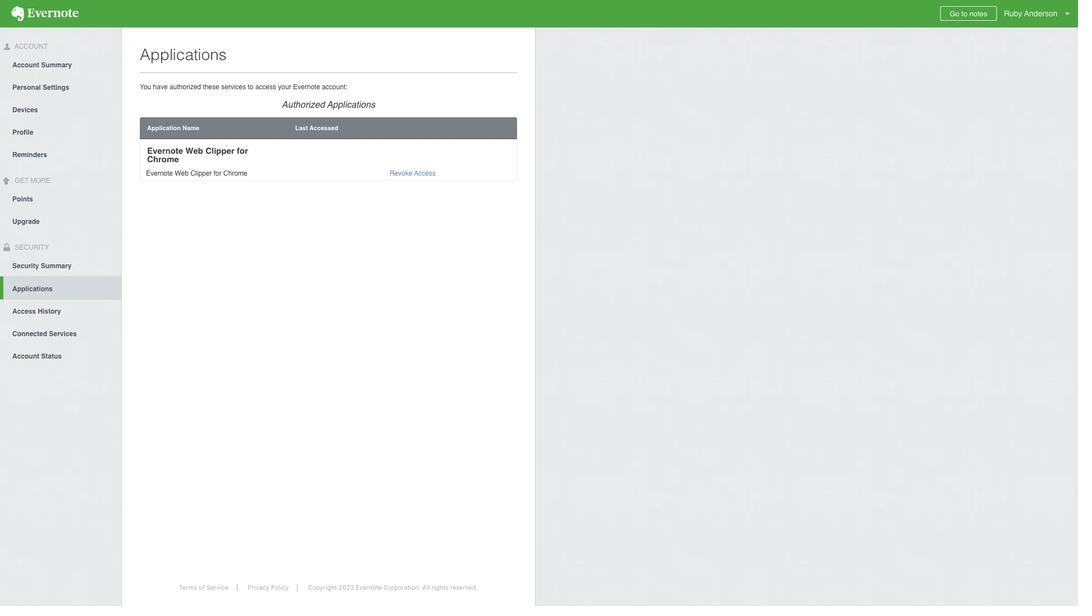 Task type: vqa. For each thing, say whether or not it's contained in the screenshot.
Account Summary's summary
yes



Task type: describe. For each thing, give the bounding box(es) containing it.
history
[[38, 307, 61, 315]]

revoke access link
[[390, 170, 436, 177]]

your
[[278, 83, 291, 91]]

terms of service link
[[171, 584, 238, 592]]

you have authorized these services to access your evernote account:
[[140, 83, 347, 91]]

terms
[[179, 584, 197, 592]]

connected
[[12, 330, 47, 338]]

chrome inside evernote web clipper for chrome
[[147, 154, 179, 164]]

copyright 2023 evernote corporation. all rights reserved.
[[308, 584, 478, 592]]

authorized
[[170, 83, 201, 91]]

account status
[[12, 352, 62, 360]]

1 vertical spatial web
[[175, 170, 189, 177]]

account for account
[[13, 43, 48, 51]]

devices
[[12, 106, 38, 114]]

connected services link
[[0, 322, 121, 344]]

security for security
[[13, 243, 49, 251]]

application
[[147, 124, 181, 131]]

authorized applications
[[282, 99, 375, 109]]

upgrade link
[[0, 210, 121, 232]]

1 horizontal spatial chrome
[[223, 170, 247, 177]]

authorized
[[282, 99, 325, 109]]

application name
[[147, 124, 199, 131]]

2023
[[339, 584, 354, 592]]

devices link
[[0, 98, 121, 121]]

account for account status
[[12, 352, 39, 360]]

account:
[[322, 83, 347, 91]]

last accessed
[[295, 124, 338, 131]]

go to notes
[[950, 9, 987, 18]]

connected services
[[12, 330, 77, 338]]

go to notes link
[[940, 6, 997, 21]]

0 vertical spatial to
[[961, 9, 968, 18]]

upgrade
[[12, 218, 40, 225]]

points
[[12, 195, 33, 203]]

account summary
[[12, 61, 72, 69]]

security summary link
[[0, 254, 121, 276]]

go
[[950, 9, 959, 18]]

security for security summary
[[12, 262, 39, 270]]

more
[[30, 177, 51, 185]]

copyright
[[308, 584, 337, 592]]

revoke
[[390, 170, 412, 177]]

these
[[203, 83, 219, 91]]

access history
[[12, 307, 61, 315]]

summary for security summary
[[41, 262, 72, 270]]

0 vertical spatial web
[[185, 146, 203, 156]]

access
[[255, 83, 276, 91]]

applications link
[[3, 276, 121, 299]]

account for account summary
[[12, 61, 39, 69]]

reminders link
[[0, 143, 121, 166]]

of
[[199, 584, 205, 592]]



Task type: locate. For each thing, give the bounding box(es) containing it.
evernote link
[[0, 0, 90, 28]]

evernote image
[[0, 6, 90, 21]]

0 vertical spatial for
[[237, 146, 248, 156]]

account status link
[[0, 344, 121, 367]]

account down connected
[[12, 352, 39, 360]]

services
[[221, 83, 246, 91]]

reminders
[[12, 151, 47, 159]]

access history link
[[0, 299, 121, 322]]

to right go
[[961, 9, 968, 18]]

1 vertical spatial for
[[214, 170, 222, 177]]

ruby
[[1004, 9, 1022, 18]]

applications up authorized
[[140, 45, 227, 63]]

privacy
[[248, 584, 269, 592]]

1 vertical spatial clipper
[[190, 170, 212, 177]]

0 vertical spatial evernote web clipper for chrome
[[147, 146, 248, 164]]

policy
[[271, 584, 289, 592]]

you
[[140, 83, 151, 91]]

account summary link
[[0, 53, 121, 76]]

0 vertical spatial applications
[[140, 45, 227, 63]]

have
[[153, 83, 168, 91]]

privacy policy link
[[239, 584, 298, 592]]

accessed
[[310, 124, 338, 131]]

evernote
[[293, 83, 320, 91], [147, 146, 183, 156], [146, 170, 173, 177], [356, 584, 382, 592]]

status
[[41, 352, 62, 360]]

security summary
[[12, 262, 72, 270]]

1 vertical spatial chrome
[[223, 170, 247, 177]]

web
[[185, 146, 203, 156], [175, 170, 189, 177]]

points link
[[0, 187, 121, 210]]

profile
[[12, 128, 33, 136]]

summary up the applications link
[[41, 262, 72, 270]]

personal settings
[[12, 84, 69, 91]]

clipper
[[205, 146, 234, 156], [190, 170, 212, 177]]

service
[[207, 584, 229, 592]]

summary inside 'link'
[[41, 61, 72, 69]]

0 vertical spatial access
[[414, 170, 436, 177]]

security inside "link"
[[12, 262, 39, 270]]

corporation.
[[384, 584, 421, 592]]

for
[[237, 146, 248, 156], [214, 170, 222, 177]]

privacy policy
[[248, 584, 289, 592]]

last
[[295, 124, 308, 131]]

security
[[13, 243, 49, 251], [12, 262, 39, 270]]

1 vertical spatial applications
[[327, 99, 375, 109]]

1 vertical spatial summary
[[41, 262, 72, 270]]

0 vertical spatial summary
[[41, 61, 72, 69]]

summary inside "link"
[[41, 262, 72, 270]]

1 vertical spatial security
[[12, 262, 39, 270]]

0 horizontal spatial applications
[[12, 285, 53, 293]]

profile link
[[0, 121, 121, 143]]

to left access
[[248, 83, 253, 91]]

0 vertical spatial clipper
[[205, 146, 234, 156]]

applications up access history
[[12, 285, 53, 293]]

2 horizontal spatial applications
[[327, 99, 375, 109]]

0 horizontal spatial for
[[214, 170, 222, 177]]

chrome
[[147, 154, 179, 164], [223, 170, 247, 177]]

0 vertical spatial security
[[13, 243, 49, 251]]

0 horizontal spatial access
[[12, 307, 36, 315]]

ruby anderson link
[[1001, 0, 1078, 28]]

for inside evernote web clipper for chrome
[[237, 146, 248, 156]]

1 horizontal spatial for
[[237, 146, 248, 156]]

ruby anderson
[[1004, 9, 1058, 18]]

revoke access
[[390, 170, 436, 177]]

terms of service
[[179, 584, 229, 592]]

0 horizontal spatial to
[[248, 83, 253, 91]]

1 vertical spatial account
[[12, 61, 39, 69]]

account up account summary
[[13, 43, 48, 51]]

anderson
[[1024, 9, 1058, 18]]

account up the personal
[[12, 61, 39, 69]]

0 horizontal spatial chrome
[[147, 154, 179, 164]]

0 vertical spatial chrome
[[147, 154, 179, 164]]

web down name
[[185, 146, 203, 156]]

notes
[[970, 9, 987, 18]]

account
[[13, 43, 48, 51], [12, 61, 39, 69], [12, 352, 39, 360]]

1 horizontal spatial to
[[961, 9, 968, 18]]

2 vertical spatial account
[[12, 352, 39, 360]]

name
[[182, 124, 199, 131]]

applications inside the applications link
[[12, 285, 53, 293]]

1 vertical spatial access
[[12, 307, 36, 315]]

all
[[422, 584, 430, 592]]

access up connected
[[12, 307, 36, 315]]

evernote web clipper for chrome
[[147, 146, 248, 164], [146, 170, 247, 177]]

1 horizontal spatial access
[[414, 170, 436, 177]]

summary for account summary
[[41, 61, 72, 69]]

summary
[[41, 61, 72, 69], [41, 262, 72, 270]]

applications down account:
[[327, 99, 375, 109]]

1 vertical spatial evernote web clipper for chrome
[[146, 170, 247, 177]]

personal
[[12, 84, 41, 91]]

applications
[[140, 45, 227, 63], [327, 99, 375, 109], [12, 285, 53, 293]]

settings
[[43, 84, 69, 91]]

evernote inside evernote web clipper for chrome
[[147, 146, 183, 156]]

get
[[15, 177, 29, 185]]

access right the revoke at the left of the page
[[414, 170, 436, 177]]

services
[[49, 330, 77, 338]]

0 vertical spatial account
[[13, 43, 48, 51]]

1 vertical spatial to
[[248, 83, 253, 91]]

clipper inside evernote web clipper for chrome
[[205, 146, 234, 156]]

account inside 'link'
[[12, 61, 39, 69]]

get more
[[13, 177, 51, 185]]

summary up personal settings link
[[41, 61, 72, 69]]

security up the applications link
[[12, 262, 39, 270]]

to
[[961, 9, 968, 18], [248, 83, 253, 91]]

reserved.
[[450, 584, 478, 592]]

access
[[414, 170, 436, 177], [12, 307, 36, 315]]

security up security summary
[[13, 243, 49, 251]]

web down application name
[[175, 170, 189, 177]]

rights
[[432, 584, 448, 592]]

2 vertical spatial applications
[[12, 285, 53, 293]]

1 horizontal spatial applications
[[140, 45, 227, 63]]

personal settings link
[[0, 76, 121, 98]]



